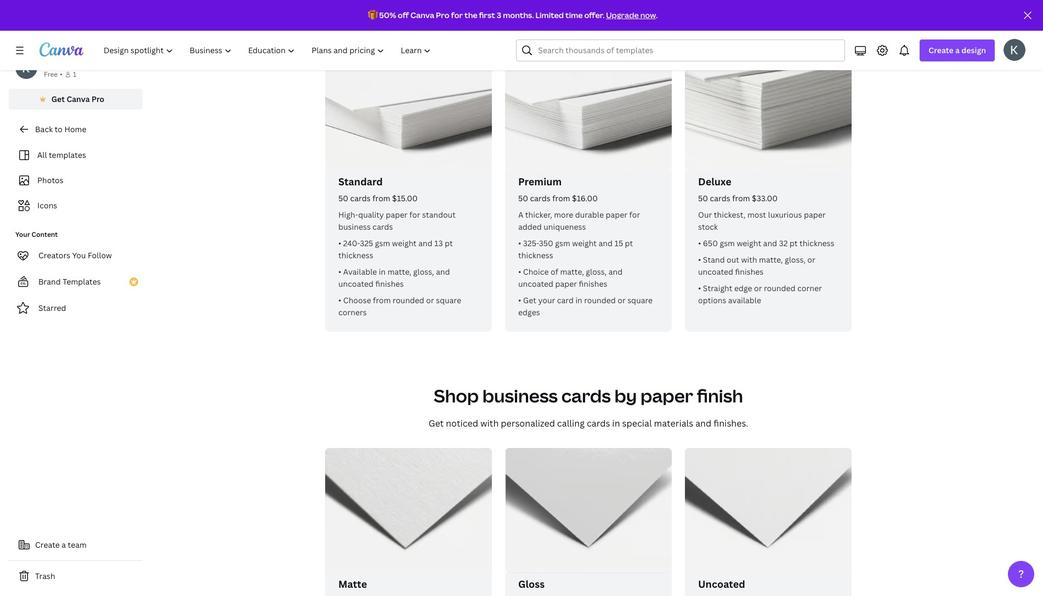 Task type: describe. For each thing, give the bounding box(es) containing it.
gsm for premium
[[555, 238, 571, 249]]

get noticed with personalized calling cards in special materials and finishes.
[[429, 418, 749, 430]]

and inside • available in matte, gloss, and uncoated finishes
[[436, 267, 450, 277]]

all templates link
[[15, 145, 136, 166]]

shop business cards by paper finish
[[434, 384, 744, 408]]

team
[[68, 540, 87, 550]]

uncoated for standard
[[339, 279, 374, 289]]

choice
[[523, 267, 549, 277]]

for for the
[[451, 10, 463, 20]]

gsm for standard
[[375, 238, 390, 249]]

cards for standard
[[350, 193, 371, 204]]

get canva pro button
[[9, 89, 143, 110]]

deluxe image
[[685, 46, 852, 171]]

stock.
[[616, 15, 641, 27]]

paper inside 'a thicker, more durable paper for added uniqueness'
[[606, 210, 628, 220]]

icons
[[37, 200, 57, 211]]

now
[[641, 10, 656, 20]]

materials
[[654, 418, 694, 430]]

more
[[554, 210, 574, 220]]

photos link
[[15, 170, 136, 191]]

time
[[566, 10, 583, 20]]

from inside the • choose from rounded or square corners
[[373, 295, 391, 306]]

get canva pro
[[51, 94, 104, 104]]

canva inside 'button'
[[67, 94, 90, 104]]

high-quality paper for standout business cards
[[339, 210, 456, 232]]

3 pt from the left
[[790, 238, 798, 249]]

you
[[72, 250, 86, 261]]

upgrade now button
[[606, 10, 656, 20]]

content
[[32, 230, 58, 239]]

cards right calling at the bottom of page
[[587, 418, 610, 430]]

high-
[[536, 15, 558, 27]]

• stand out with matte, gloss, or uncoated finishes
[[699, 255, 816, 277]]

noticed
[[446, 418, 479, 430]]

matte, for premium
[[561, 267, 584, 277]]

650
[[703, 238, 718, 249]]

options
[[699, 295, 727, 306]]

out
[[727, 255, 740, 265]]

gloss image
[[505, 448, 672, 573]]

gloss, inside the • stand out with matte, gloss, or uncoated finishes
[[785, 255, 806, 265]]

50%
[[379, 10, 396, 20]]

• for • choose from rounded or square corners
[[339, 295, 342, 306]]

of inside design and order custom business card prints on your choice of eco-friendly, high-quality paper stock.
[[687, 1, 696, 13]]

luxurious
[[769, 210, 803, 220]]

paper up "materials"
[[641, 384, 694, 408]]

brand templates
[[38, 277, 101, 287]]

• for • straight edge or rounded corner options available
[[699, 283, 702, 294]]

• for • 325-350 gsm weight and 15 pt thickness
[[519, 238, 522, 249]]

• for • get your card in rounded or square edges
[[519, 295, 522, 306]]

15
[[615, 238, 623, 249]]

square inside the • choose from rounded or square corners
[[436, 295, 461, 306]]

special
[[623, 418, 652, 430]]

uncoated image
[[685, 448, 852, 573]]

cards inside high-quality paper for standout business cards
[[373, 222, 393, 232]]

design
[[426, 1, 455, 13]]

your inside design and order custom business card prints on your choice of eco-friendly, high-quality paper stock.
[[635, 1, 654, 13]]

weight for premium
[[572, 238, 597, 249]]

standard image
[[325, 46, 492, 171]]

50 for standard
[[339, 193, 349, 204]]

paper inside • choice of matte, gloss, and uncoated paper finishes
[[556, 279, 577, 289]]

or inside the • choose from rounded or square corners
[[426, 295, 434, 306]]

create a team
[[35, 540, 87, 550]]

and left 32
[[764, 238, 778, 249]]

350
[[539, 238, 554, 249]]

offer.
[[585, 10, 605, 20]]

create a design
[[929, 45, 987, 55]]

and inside • choice of matte, gloss, and uncoated paper finishes
[[609, 267, 623, 277]]

our
[[699, 210, 712, 220]]

back to home link
[[9, 119, 143, 140]]

uniqueness
[[544, 222, 586, 232]]

creators
[[38, 250, 70, 261]]

stock
[[699, 222, 718, 232]]

deluxe 50 cards from $33.00
[[699, 175, 778, 204]]

trash
[[35, 571, 55, 582]]

from for premium
[[553, 193, 571, 204]]

thickest,
[[714, 210, 746, 220]]

3 weight from the left
[[737, 238, 762, 249]]

get inside • get your card in rounded or square edges
[[523, 295, 537, 306]]

finishes for premium
[[579, 279, 608, 289]]

• available in matte, gloss, and uncoated finishes
[[339, 267, 450, 289]]

our thickest, most luxurious paper stock
[[699, 210, 826, 232]]

available
[[343, 267, 377, 277]]

and inside • 325-350 gsm weight and 15 pt thickness
[[599, 238, 613, 249]]

eco-
[[698, 1, 716, 13]]

$16.00
[[572, 193, 598, 204]]

240-
[[343, 238, 360, 249]]

upgrade
[[606, 10, 639, 20]]

kendall parks image
[[1004, 39, 1026, 61]]

rounded inside • straight edge or rounded corner options available
[[764, 283, 796, 294]]

cards for deluxe
[[710, 193, 731, 204]]

stand
[[703, 255, 725, 265]]

Search search field
[[539, 40, 839, 61]]

paper inside our thickest, most luxurious paper stock
[[804, 210, 826, 220]]

create a team button
[[9, 534, 143, 556]]

uncoated for premium
[[519, 279, 554, 289]]

create a design button
[[920, 40, 995, 61]]

matte image
[[325, 448, 492, 573]]

first
[[479, 10, 496, 20]]

available
[[729, 295, 762, 306]]

photos
[[37, 175, 64, 185]]

all templates
[[37, 150, 86, 160]]

for for added
[[630, 210, 641, 220]]

🎁 50% off canva pro for the first 3 months. limited time offer. upgrade now .
[[368, 10, 658, 20]]

thicker,
[[526, 210, 552, 220]]

added
[[519, 222, 542, 232]]

rounded inside the • choose from rounded or square corners
[[393, 295, 425, 306]]

50 for premium
[[519, 193, 528, 204]]

gloss, for premium
[[586, 267, 607, 277]]

square inside • get your card in rounded or square edges
[[628, 295, 653, 306]]

cards for premium
[[530, 193, 551, 204]]

card inside design and order custom business card prints on your choice of eco-friendly, high-quality paper stock.
[[574, 1, 593, 13]]

• right free
[[60, 70, 63, 79]]

rounded inside • get your card in rounded or square edges
[[585, 295, 616, 306]]

shop
[[434, 384, 479, 408]]

finishes.
[[714, 418, 749, 430]]

quality inside high-quality paper for standout business cards
[[358, 210, 384, 220]]

• get your card in rounded or square edges
[[519, 295, 653, 318]]

🎁
[[368, 10, 378, 20]]

design
[[962, 45, 987, 55]]

in inside • get your card in rounded or square edges
[[576, 295, 583, 306]]

personal
[[44, 58, 77, 68]]

• choice of matte, gloss, and uncoated paper finishes
[[519, 267, 623, 289]]

design and order custom business card prints on your choice of eco-friendly, high-quality paper stock.
[[426, 1, 751, 27]]

• 650 gsm weight and 32 pt thickness
[[699, 238, 835, 249]]

choice
[[657, 1, 685, 13]]

with inside the • stand out with matte, gloss, or uncoated finishes
[[742, 255, 758, 265]]

0 horizontal spatial with
[[481, 418, 499, 430]]

from for standard
[[373, 193, 391, 204]]

.
[[656, 10, 658, 20]]

deluxe
[[699, 175, 732, 188]]

pro inside 'button'
[[92, 94, 104, 104]]

get for pro
[[51, 94, 65, 104]]

follow
[[88, 250, 112, 261]]

paper inside high-quality paper for standout business cards
[[386, 210, 408, 220]]

durable
[[576, 210, 604, 220]]

edge
[[735, 283, 753, 294]]

most
[[748, 210, 767, 220]]

2 horizontal spatial thickness
[[800, 238, 835, 249]]

from for deluxe
[[733, 193, 750, 204]]

creators you follow
[[38, 250, 112, 261]]

standard 50 cards from $15.00
[[339, 175, 418, 204]]



Task type: locate. For each thing, give the bounding box(es) containing it.
thickness right 32
[[800, 238, 835, 249]]

2 horizontal spatial uncoated
[[699, 267, 734, 277]]

in right available
[[379, 267, 386, 277]]

a left team
[[62, 540, 66, 550]]

• left 650
[[699, 238, 702, 249]]

paper down prints
[[589, 15, 614, 27]]

0 horizontal spatial canva
[[67, 94, 90, 104]]

for left the
[[451, 10, 463, 20]]

your inside • get your card in rounded or square edges
[[539, 295, 556, 306]]

• up edges
[[519, 295, 522, 306]]

paper up • get your card in rounded or square edges
[[556, 279, 577, 289]]

2 vertical spatial get
[[429, 418, 444, 430]]

cards up get noticed with personalized calling cards in special materials and finishes.
[[562, 384, 611, 408]]

• inside • get your card in rounded or square edges
[[519, 295, 522, 306]]

2 horizontal spatial matte,
[[759, 255, 783, 265]]

None search field
[[517, 40, 846, 61]]

and down 13
[[436, 267, 450, 277]]

1 vertical spatial card
[[557, 295, 574, 306]]

back to home
[[35, 124, 86, 134]]

and inside '• 240-325 gsm weight and 13 pt thickness'
[[419, 238, 433, 249]]

gloss, down 32
[[785, 255, 806, 265]]

1 50 from the left
[[339, 193, 349, 204]]

1 vertical spatial a
[[62, 540, 66, 550]]

paper right the durable
[[606, 210, 628, 220]]

1 vertical spatial business
[[339, 222, 371, 232]]

0 vertical spatial pro
[[436, 10, 450, 20]]

or inside • straight edge or rounded corner options available
[[755, 283, 762, 294]]

1 vertical spatial create
[[35, 540, 60, 550]]

or
[[808, 255, 816, 265], [755, 283, 762, 294], [426, 295, 434, 306], [618, 295, 626, 306]]

weight for standard
[[392, 238, 417, 249]]

choose
[[343, 295, 371, 306]]

• straight edge or rounded corner options available
[[699, 283, 822, 306]]

get left noticed
[[429, 418, 444, 430]]

matte,
[[759, 255, 783, 265], [388, 267, 412, 277], [561, 267, 584, 277]]

• 325-350 gsm weight and 15 pt thickness
[[519, 238, 633, 261]]

in inside • available in matte, gloss, and uncoated finishes
[[379, 267, 386, 277]]

0 horizontal spatial finishes
[[376, 279, 404, 289]]

2 horizontal spatial 50
[[699, 193, 708, 204]]

thickness for premium
[[519, 250, 553, 261]]

1 vertical spatial with
[[481, 418, 499, 430]]

1 horizontal spatial pt
[[625, 238, 633, 249]]

• inside '• 240-325 gsm weight and 13 pt thickness'
[[339, 238, 342, 249]]

2 horizontal spatial rounded
[[764, 283, 796, 294]]

creators you follow link
[[9, 245, 143, 267]]

card down • choice of matte, gloss, and uncoated paper finishes
[[557, 295, 574, 306]]

0 horizontal spatial gloss,
[[414, 267, 434, 277]]

weight down 'a thicker, more durable paper for added uniqueness'
[[572, 238, 597, 249]]

0 horizontal spatial of
[[551, 267, 559, 277]]

gsm right the 325
[[375, 238, 390, 249]]

finishes up the • choose from rounded or square corners
[[376, 279, 404, 289]]

3
[[497, 10, 502, 20]]

matte, inside • choice of matte, gloss, and uncoated paper finishes
[[561, 267, 584, 277]]

1 vertical spatial in
[[576, 295, 583, 306]]

finishes up "edge"
[[736, 267, 764, 277]]

weight up out
[[737, 238, 762, 249]]

and
[[457, 1, 473, 13], [419, 238, 433, 249], [599, 238, 613, 249], [764, 238, 778, 249], [436, 267, 450, 277], [609, 267, 623, 277], [696, 418, 712, 430]]

for right the durable
[[630, 210, 641, 220]]

weight down high-quality paper for standout business cards
[[392, 238, 417, 249]]

1 horizontal spatial matte,
[[561, 267, 584, 277]]

• left available
[[339, 267, 342, 277]]

of right the choice on the right of the page
[[551, 267, 559, 277]]

pt right "15"
[[625, 238, 633, 249]]

pt right 13
[[445, 238, 453, 249]]

from right "choose" at the left of the page
[[373, 295, 391, 306]]

back
[[35, 124, 53, 134]]

thickness for standard
[[339, 250, 373, 261]]

0 vertical spatial a
[[956, 45, 960, 55]]

thickness inside '• 240-325 gsm weight and 13 pt thickness'
[[339, 250, 373, 261]]

0 horizontal spatial matte,
[[388, 267, 412, 277]]

get inside 'button'
[[51, 94, 65, 104]]

0 horizontal spatial create
[[35, 540, 60, 550]]

rounded down • available in matte, gloss, and uncoated finishes
[[393, 295, 425, 306]]

• up options
[[699, 283, 702, 294]]

straight
[[703, 283, 733, 294]]

from inside deluxe 50 cards from $33.00
[[733, 193, 750, 204]]

1 horizontal spatial in
[[576, 295, 583, 306]]

paper down $15.00
[[386, 210, 408, 220]]

1 horizontal spatial 50
[[519, 193, 528, 204]]

friendly,
[[716, 1, 751, 13]]

1 square from the left
[[436, 295, 461, 306]]

templates
[[49, 150, 86, 160]]

brand templates link
[[9, 271, 143, 293]]

0 horizontal spatial quality
[[358, 210, 384, 220]]

• inside • choice of matte, gloss, and uncoated paper finishes
[[519, 267, 522, 277]]

business inside design and order custom business card prints on your choice of eco-friendly, high-quality paper stock.
[[535, 1, 572, 13]]

and left finishes.
[[696, 418, 712, 430]]

rounded down • choice of matte, gloss, and uncoated paper finishes
[[585, 295, 616, 306]]

2 horizontal spatial in
[[613, 418, 620, 430]]

1 vertical spatial of
[[551, 267, 559, 277]]

of inside • choice of matte, gloss, and uncoated paper finishes
[[551, 267, 559, 277]]

50 up high-
[[339, 193, 349, 204]]

1 vertical spatial get
[[523, 295, 537, 306]]

off
[[398, 10, 409, 20]]

• left 325-
[[519, 238, 522, 249]]

2 horizontal spatial for
[[630, 210, 641, 220]]

card left prints
[[574, 1, 593, 13]]

for down $15.00
[[410, 210, 421, 220]]

50 inside standard 50 cards from $15.00
[[339, 193, 349, 204]]

and inside design and order custom business card prints on your choice of eco-friendly, high-quality paper stock.
[[457, 1, 473, 13]]

1 horizontal spatial thickness
[[519, 250, 553, 261]]

2 vertical spatial in
[[613, 418, 620, 430]]

2 pt from the left
[[625, 238, 633, 249]]

for inside high-quality paper for standout business cards
[[410, 210, 421, 220]]

cards for shop
[[562, 384, 611, 408]]

1 horizontal spatial weight
[[572, 238, 597, 249]]

50 inside premium 50 cards from $16.00
[[519, 193, 528, 204]]

with right noticed
[[481, 418, 499, 430]]

corner
[[798, 283, 822, 294]]

create for create a team
[[35, 540, 60, 550]]

cards up the 325
[[373, 222, 393, 232]]

gloss, down • 325-350 gsm weight and 15 pt thickness
[[586, 267, 607, 277]]

• inside • 325-350 gsm weight and 15 pt thickness
[[519, 238, 522, 249]]

create left team
[[35, 540, 60, 550]]

0 horizontal spatial pro
[[92, 94, 104, 104]]

gsm right 650
[[720, 238, 735, 249]]

pro left the
[[436, 10, 450, 20]]

starred link
[[9, 297, 143, 319]]

high-
[[339, 210, 358, 220]]

personalized
[[501, 418, 555, 430]]

0 vertical spatial with
[[742, 255, 758, 265]]

finishes inside • choice of matte, gloss, and uncoated paper finishes
[[579, 279, 608, 289]]

and left order on the top
[[457, 1, 473, 13]]

matte, for standard
[[388, 267, 412, 277]]

from inside premium 50 cards from $16.00
[[553, 193, 571, 204]]

home
[[64, 124, 86, 134]]

business inside high-quality paper for standout business cards
[[339, 222, 371, 232]]

from inside standard 50 cards from $15.00
[[373, 193, 391, 204]]

limited
[[536, 10, 564, 20]]

2 horizontal spatial pt
[[790, 238, 798, 249]]

card inside • get your card in rounded or square edges
[[557, 295, 574, 306]]

1 vertical spatial your
[[539, 295, 556, 306]]

0 vertical spatial of
[[687, 1, 696, 13]]

in left special
[[613, 418, 620, 430]]

rounded left corner
[[764, 283, 796, 294]]

and left "15"
[[599, 238, 613, 249]]

• for • stand out with matte, gloss, or uncoated finishes
[[699, 255, 702, 265]]

• left stand
[[699, 255, 702, 265]]

0 horizontal spatial your
[[539, 295, 556, 306]]

1 horizontal spatial finishes
[[579, 279, 608, 289]]

uncoated down stand
[[699, 267, 734, 277]]

weight inside '• 240-325 gsm weight and 13 pt thickness'
[[392, 238, 417, 249]]

matte, down '• 240-325 gsm weight and 13 pt thickness'
[[388, 267, 412, 277]]

a for team
[[62, 540, 66, 550]]

on
[[622, 1, 633, 13]]

0 horizontal spatial get
[[51, 94, 65, 104]]

1 horizontal spatial of
[[687, 1, 696, 13]]

0 vertical spatial your
[[635, 1, 654, 13]]

gloss, for standard
[[414, 267, 434, 277]]

a for design
[[956, 45, 960, 55]]

uncoated down the choice on the right of the page
[[519, 279, 554, 289]]

a inside "dropdown button"
[[956, 45, 960, 55]]

50 inside deluxe 50 cards from $33.00
[[699, 193, 708, 204]]

0 vertical spatial business
[[535, 1, 572, 13]]

canva
[[411, 10, 435, 20], [67, 94, 90, 104]]

1 vertical spatial quality
[[358, 210, 384, 220]]

1 horizontal spatial rounded
[[585, 295, 616, 306]]

2 horizontal spatial finishes
[[736, 267, 764, 277]]

paper right the "luxurious"
[[804, 210, 826, 220]]

2 square from the left
[[628, 295, 653, 306]]

business up personalized
[[483, 384, 558, 408]]

cards up thicker, at the right top of page
[[530, 193, 551, 204]]

square
[[436, 295, 461, 306], [628, 295, 653, 306]]

1 horizontal spatial gloss,
[[586, 267, 607, 277]]

all
[[37, 150, 47, 160]]

cards inside premium 50 cards from $16.00
[[530, 193, 551, 204]]

1 horizontal spatial quality
[[558, 15, 587, 27]]

thickness down 325-
[[519, 250, 553, 261]]

0 horizontal spatial 50
[[339, 193, 349, 204]]

gloss, inside • choice of matte, gloss, and uncoated paper finishes
[[586, 267, 607, 277]]

a thicker, more durable paper for added uniqueness
[[519, 210, 641, 232]]

your left .
[[635, 1, 654, 13]]

to
[[55, 124, 63, 134]]

finishes up • get your card in rounded or square edges
[[579, 279, 608, 289]]

pt for standard
[[445, 238, 453, 249]]

of left eco-
[[687, 1, 696, 13]]

• left 240-
[[339, 238, 342, 249]]

matte, inside the • stand out with matte, gloss, or uncoated finishes
[[759, 255, 783, 265]]

cards
[[350, 193, 371, 204], [530, 193, 551, 204], [710, 193, 731, 204], [373, 222, 393, 232], [562, 384, 611, 408], [587, 418, 610, 430]]

business up high- at the right of the page
[[535, 1, 572, 13]]

quality inside design and order custom business card prints on your choice of eco-friendly, high-quality paper stock.
[[558, 15, 587, 27]]

• choose from rounded or square corners
[[339, 295, 461, 318]]

weight inside • 325-350 gsm weight and 15 pt thickness
[[572, 238, 597, 249]]

• inside the • choose from rounded or square corners
[[339, 295, 342, 306]]

1 horizontal spatial your
[[635, 1, 654, 13]]

create inside button
[[35, 540, 60, 550]]

prints
[[595, 1, 620, 13]]

in down • choice of matte, gloss, and uncoated paper finishes
[[576, 295, 583, 306]]

1 pt from the left
[[445, 238, 453, 249]]

get down free •
[[51, 94, 65, 104]]

from up thickest,
[[733, 193, 750, 204]]

a
[[519, 210, 524, 220]]

gloss,
[[785, 255, 806, 265], [414, 267, 434, 277], [586, 267, 607, 277]]

uncoated inside the • stand out with matte, gloss, or uncoated finishes
[[699, 267, 734, 277]]

with right out
[[742, 255, 758, 265]]

starred
[[38, 303, 66, 313]]

from up more
[[553, 193, 571, 204]]

0 vertical spatial canva
[[411, 10, 435, 20]]

cards inside deluxe 50 cards from $33.00
[[710, 193, 731, 204]]

thickness down 240-
[[339, 250, 373, 261]]

gsm inside '• 240-325 gsm weight and 13 pt thickness'
[[375, 238, 390, 249]]

• inside • straight edge or rounded corner options available
[[699, 283, 702, 294]]

1 horizontal spatial canva
[[411, 10, 435, 20]]

standout
[[422, 210, 456, 220]]

50 up the a at the top of the page
[[519, 193, 528, 204]]

and down "15"
[[609, 267, 623, 277]]

2 horizontal spatial gsm
[[720, 238, 735, 249]]

gsm down uniqueness
[[555, 238, 571, 249]]

for inside 'a thicker, more durable paper for added uniqueness'
[[630, 210, 641, 220]]

50 for deluxe
[[699, 193, 708, 204]]

$33.00
[[752, 193, 778, 204]]

325
[[360, 238, 373, 249]]

your
[[635, 1, 654, 13], [539, 295, 556, 306]]

1 horizontal spatial square
[[628, 295, 653, 306]]

for
[[451, 10, 463, 20], [410, 210, 421, 220], [630, 210, 641, 220]]

edges
[[519, 307, 540, 318]]

• inside the • stand out with matte, gloss, or uncoated finishes
[[699, 255, 702, 265]]

canva down 1
[[67, 94, 90, 104]]

get for with
[[429, 418, 444, 430]]

finishes inside the • stand out with matte, gloss, or uncoated finishes
[[736, 267, 764, 277]]

uncoated inside • available in matte, gloss, and uncoated finishes
[[339, 279, 374, 289]]

1 weight from the left
[[392, 238, 417, 249]]

1 horizontal spatial uncoated
[[519, 279, 554, 289]]

card
[[574, 1, 593, 13], [557, 295, 574, 306]]

• inside • available in matte, gloss, and uncoated finishes
[[339, 267, 342, 277]]

0 vertical spatial get
[[51, 94, 65, 104]]

matte, down • 325-350 gsm weight and 15 pt thickness
[[561, 267, 584, 277]]

create left design
[[929, 45, 954, 55]]

uncoated inside • choice of matte, gloss, and uncoated paper finishes
[[519, 279, 554, 289]]

2 gsm from the left
[[555, 238, 571, 249]]

gloss, down '• 240-325 gsm weight and 13 pt thickness'
[[414, 267, 434, 277]]

3 gsm from the left
[[720, 238, 735, 249]]

or inside the • stand out with matte, gloss, or uncoated finishes
[[808, 255, 816, 265]]

brand
[[38, 277, 61, 287]]

uncoated down available
[[339, 279, 374, 289]]

pt
[[445, 238, 453, 249], [625, 238, 633, 249], [790, 238, 798, 249]]

from left $15.00
[[373, 193, 391, 204]]

canva right off
[[411, 10, 435, 20]]

1 horizontal spatial gsm
[[555, 238, 571, 249]]

custom
[[501, 1, 533, 13]]

325-
[[523, 238, 539, 249]]

months.
[[503, 10, 534, 20]]

and left 13
[[419, 238, 433, 249]]

0 horizontal spatial square
[[436, 295, 461, 306]]

2 50 from the left
[[519, 193, 528, 204]]

quality
[[558, 15, 587, 27], [358, 210, 384, 220]]

pt right 32
[[790, 238, 798, 249]]

• for • 650 gsm weight and 32 pt thickness
[[699, 238, 702, 249]]

create for create a design
[[929, 45, 954, 55]]

gsm inside • 325-350 gsm weight and 15 pt thickness
[[555, 238, 571, 249]]

0 horizontal spatial rounded
[[393, 295, 425, 306]]

• for • choice of matte, gloss, and uncoated paper finishes
[[519, 267, 522, 277]]

1 gsm from the left
[[375, 238, 390, 249]]

premium image
[[505, 46, 672, 171]]

your
[[15, 230, 30, 239]]

1 horizontal spatial get
[[429, 418, 444, 430]]

1 horizontal spatial create
[[929, 45, 954, 55]]

corners
[[339, 307, 367, 318]]

get
[[51, 94, 65, 104], [523, 295, 537, 306], [429, 418, 444, 430]]

0 vertical spatial create
[[929, 45, 954, 55]]

finishes for deluxe
[[736, 267, 764, 277]]

cards down standard
[[350, 193, 371, 204]]

2 horizontal spatial weight
[[737, 238, 762, 249]]

1 vertical spatial canva
[[67, 94, 90, 104]]

1 horizontal spatial for
[[451, 10, 463, 20]]

0 vertical spatial in
[[379, 267, 386, 277]]

1 horizontal spatial with
[[742, 255, 758, 265]]

business down high-
[[339, 222, 371, 232]]

0 horizontal spatial in
[[379, 267, 386, 277]]

free •
[[44, 70, 63, 79]]

cards down deluxe
[[710, 193, 731, 204]]

thickness inside • 325-350 gsm weight and 15 pt thickness
[[519, 250, 553, 261]]

icons link
[[15, 195, 136, 216]]

free
[[44, 70, 58, 79]]

templates
[[63, 277, 101, 287]]

pt inside '• 240-325 gsm weight and 13 pt thickness'
[[445, 238, 453, 249]]

order
[[475, 1, 499, 13]]

calling
[[557, 418, 585, 430]]

1 horizontal spatial a
[[956, 45, 960, 55]]

gloss, inside • available in matte, gloss, and uncoated finishes
[[414, 267, 434, 277]]

50 up our
[[699, 193, 708, 204]]

cards inside standard 50 cards from $15.00
[[350, 193, 371, 204]]

matte
[[339, 578, 367, 591]]

0 horizontal spatial thickness
[[339, 250, 373, 261]]

from
[[373, 193, 391, 204], [553, 193, 571, 204], [733, 193, 750, 204], [373, 295, 391, 306]]

matte, down • 650 gsm weight and 32 pt thickness on the right of the page
[[759, 255, 783, 265]]

2 vertical spatial business
[[483, 384, 558, 408]]

by
[[615, 384, 637, 408]]

uncoated
[[699, 578, 746, 591]]

get up edges
[[523, 295, 537, 306]]

2 horizontal spatial get
[[523, 295, 537, 306]]

a inside button
[[62, 540, 66, 550]]

• for • 240-325 gsm weight and 13 pt thickness
[[339, 238, 342, 249]]

• for • available in matte, gloss, and uncoated finishes
[[339, 267, 342, 277]]

finishes inside • available in matte, gloss, and uncoated finishes
[[376, 279, 404, 289]]

• left the choice on the right of the page
[[519, 267, 522, 277]]

0 vertical spatial quality
[[558, 15, 587, 27]]

pt inside • 325-350 gsm weight and 15 pt thickness
[[625, 238, 633, 249]]

pro
[[436, 10, 450, 20], [92, 94, 104, 104]]

create inside "dropdown button"
[[929, 45, 954, 55]]

the
[[465, 10, 478, 20]]

• left "choose" at the left of the page
[[339, 295, 342, 306]]

a left design
[[956, 45, 960, 55]]

0 horizontal spatial weight
[[392, 238, 417, 249]]

your up edges
[[539, 295, 556, 306]]

0 vertical spatial card
[[574, 1, 593, 13]]

paper inside design and order custom business card prints on your choice of eco-friendly, high-quality paper stock.
[[589, 15, 614, 27]]

0 horizontal spatial for
[[410, 210, 421, 220]]

2 weight from the left
[[572, 238, 597, 249]]

top level navigation element
[[97, 40, 441, 61]]

3 50 from the left
[[699, 193, 708, 204]]

trash link
[[9, 566, 143, 588]]

0 horizontal spatial pt
[[445, 238, 453, 249]]

pt for premium
[[625, 238, 633, 249]]

1 vertical spatial pro
[[92, 94, 104, 104]]

1 horizontal spatial pro
[[436, 10, 450, 20]]

•
[[60, 70, 63, 79], [339, 238, 342, 249], [519, 238, 522, 249], [699, 238, 702, 249], [699, 255, 702, 265], [339, 267, 342, 277], [519, 267, 522, 277], [699, 283, 702, 294], [339, 295, 342, 306], [519, 295, 522, 306]]

0 horizontal spatial uncoated
[[339, 279, 374, 289]]

pro up back to home link
[[92, 94, 104, 104]]

standard
[[339, 175, 383, 188]]

0 horizontal spatial a
[[62, 540, 66, 550]]

or inside • get your card in rounded or square edges
[[618, 295, 626, 306]]

matte, inside • available in matte, gloss, and uncoated finishes
[[388, 267, 412, 277]]

0 horizontal spatial gsm
[[375, 238, 390, 249]]

2 horizontal spatial gloss,
[[785, 255, 806, 265]]



Task type: vqa. For each thing, say whether or not it's contained in the screenshot.
Standard "50"
yes



